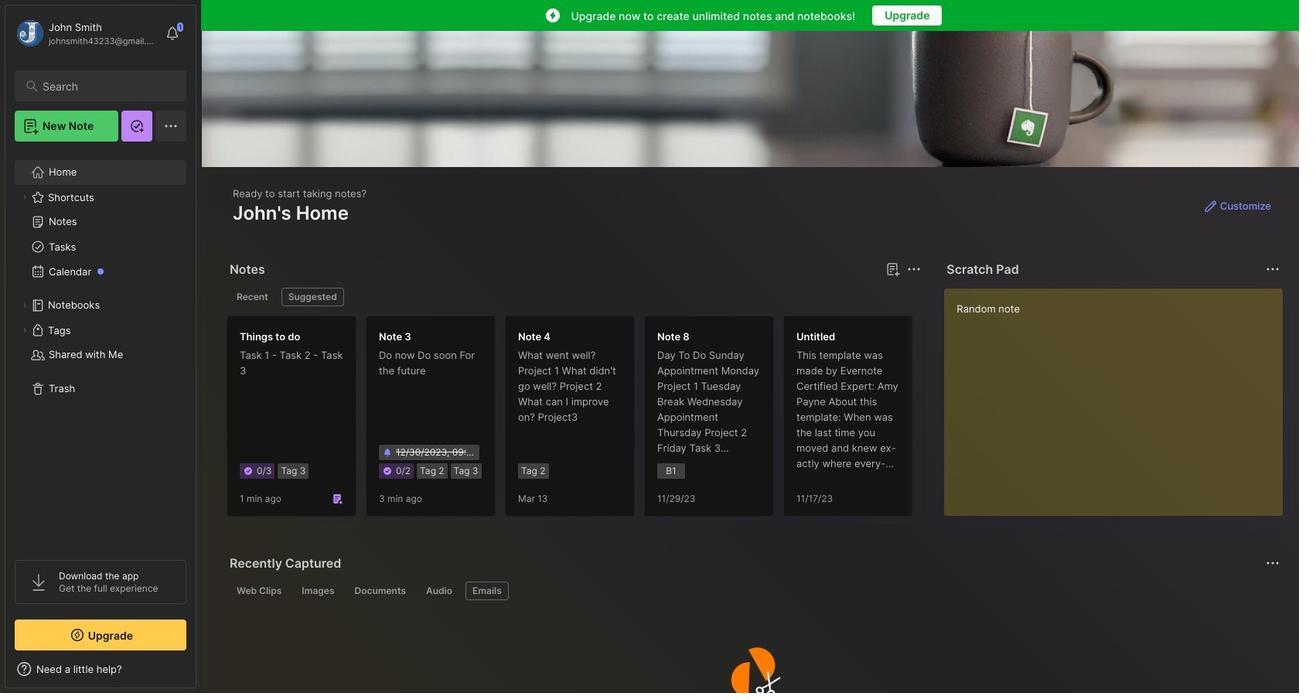 Task type: vqa. For each thing, say whether or not it's contained in the screenshot.
1st More actions field from the left
yes



Task type: describe. For each thing, give the bounding box(es) containing it.
main element
[[0, 0, 201, 693]]

more actions image
[[1264, 260, 1283, 279]]

expand notebooks image
[[20, 301, 29, 310]]

click to collapse image
[[195, 665, 207, 683]]

expand tags image
[[20, 326, 29, 335]]

Account field
[[15, 18, 158, 49]]

none search field inside main element
[[43, 77, 173, 95]]

2 tab list from the top
[[230, 582, 1278, 600]]

more actions image
[[905, 260, 924, 279]]



Task type: locate. For each thing, give the bounding box(es) containing it.
tree inside main element
[[5, 151, 196, 546]]

row group
[[227, 316, 1300, 526]]

1 horizontal spatial more actions field
[[1263, 258, 1284, 280]]

2 more actions field from the left
[[1263, 258, 1284, 280]]

WHAT'S NEW field
[[5, 657, 196, 682]]

1 tab list from the top
[[230, 288, 919, 306]]

Search text field
[[43, 79, 173, 94]]

tab
[[230, 288, 275, 306], [281, 288, 344, 306], [230, 582, 289, 600], [295, 582, 342, 600], [348, 582, 413, 600], [419, 582, 460, 600], [466, 582, 509, 600]]

More actions field
[[904, 258, 926, 280], [1263, 258, 1284, 280]]

tree
[[5, 151, 196, 546]]

None search field
[[43, 77, 173, 95]]

1 more actions field from the left
[[904, 258, 926, 280]]

1 vertical spatial tab list
[[230, 582, 1278, 600]]

tab list
[[230, 288, 919, 306], [230, 582, 1278, 600]]

0 horizontal spatial more actions field
[[904, 258, 926, 280]]

0 vertical spatial tab list
[[230, 288, 919, 306]]

Start writing… text field
[[957, 289, 1283, 504]]



